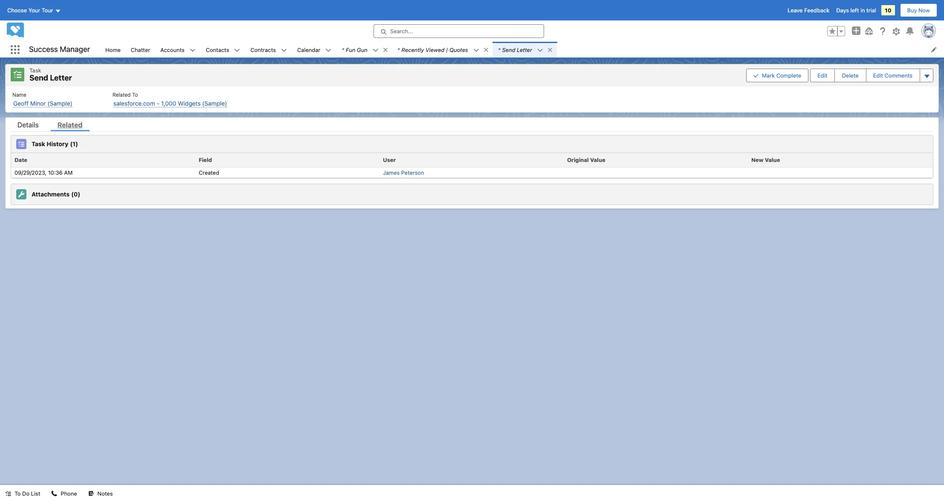 Task type: describe. For each thing, give the bounding box(es) containing it.
salesforce.com
[[113, 100, 155, 107]]

peterson
[[401, 169, 424, 176]]

text default image inside contacts list item
[[234, 47, 240, 53]]

(1)
[[70, 140, 78, 147]]

task for history
[[32, 140, 45, 147]]

phone button
[[46, 485, 82, 502]]

* for * fun gun
[[342, 46, 344, 53]]

buy now button
[[900, 3, 938, 17]]

contracts link
[[245, 42, 281, 58]]

attachments element
[[11, 184, 934, 205]]

0 vertical spatial group
[[827, 26, 845, 36]]

choose your tour button
[[7, 3, 61, 17]]

success manager
[[29, 45, 90, 54]]

original value
[[567, 156, 606, 163]]

attachments
[[32, 191, 70, 198]]

leave
[[788, 7, 803, 14]]

text default image inside phone button
[[51, 491, 57, 497]]

name
[[12, 91, 26, 98]]

group containing mark complete
[[746, 68, 934, 83]]

to do list button
[[0, 485, 45, 502]]

(sample) inside related to salesforce.com - 1,000 widgets (sample)
[[202, 100, 227, 107]]

geoff
[[13, 100, 29, 107]]

calendar
[[297, 46, 320, 53]]

choose your tour
[[7, 7, 53, 14]]

contracts
[[251, 46, 276, 53]]

leave feedback
[[788, 7, 830, 14]]

field
[[199, 156, 212, 163]]

accounts link
[[155, 42, 190, 58]]

chatter link
[[126, 42, 155, 58]]

|
[[446, 46, 448, 53]]

date
[[15, 156, 27, 163]]

accounts
[[160, 46, 185, 53]]

james peterson
[[383, 169, 424, 176]]

james
[[383, 169, 400, 176]]

contacts
[[206, 46, 229, 53]]

trial
[[867, 7, 877, 14]]

chatter
[[131, 46, 150, 53]]

am
[[64, 169, 73, 176]]

quotes
[[450, 46, 468, 53]]

left
[[851, 7, 859, 14]]

created
[[199, 169, 219, 176]]

text default image inside calendar list item
[[326, 47, 332, 53]]

widgets
[[178, 100, 201, 107]]

contracts list item
[[245, 42, 292, 58]]

edit for edit
[[818, 72, 828, 79]]

* for * recently viewed | quotes
[[397, 46, 400, 53]]

text default image right quotes
[[473, 47, 479, 53]]

task send letter
[[29, 67, 72, 82]]

your
[[28, 7, 40, 14]]

send for task send letter
[[29, 73, 48, 82]]

salesforce.com - 1,000 widgets (sample) link
[[113, 100, 227, 107]]

accounts list item
[[155, 42, 201, 58]]

leave feedback link
[[788, 7, 830, 14]]

text default image right gun
[[383, 47, 388, 53]]

letter for task send letter
[[50, 73, 72, 82]]

1 list item from the left
[[337, 42, 392, 58]]

success
[[29, 45, 58, 54]]

contacts list item
[[201, 42, 245, 58]]

choose
[[7, 7, 27, 14]]

new value cell
[[748, 153, 932, 167]]

home
[[105, 46, 121, 53]]

send for * send letter
[[502, 46, 515, 53]]

in
[[861, 7, 865, 14]]

09/29/2023, 10:36 am
[[15, 169, 73, 176]]

user
[[383, 156, 396, 163]]

list
[[31, 491, 40, 497]]

value for new value
[[765, 156, 780, 163]]

contacts link
[[201, 42, 234, 58]]

now
[[919, 7, 930, 14]]

name geoff minor (sample)
[[12, 91, 72, 107]]

related to salesforce.com - 1,000 widgets (sample)
[[113, 91, 227, 107]]

related link
[[51, 121, 89, 131]]

notes
[[98, 491, 113, 497]]

history
[[47, 140, 68, 147]]

days
[[837, 7, 849, 14]]

to do list
[[15, 491, 40, 497]]

2 cell from the left
[[748, 167, 932, 178]]

delete
[[842, 72, 859, 79]]

10:36
[[48, 169, 63, 176]]

letter for * send letter
[[517, 46, 532, 53]]

list for home link
[[6, 86, 939, 112]]

task history (1)
[[32, 140, 78, 147]]



Task type: locate. For each thing, give the bounding box(es) containing it.
text default image left phone
[[51, 491, 57, 497]]

*
[[342, 46, 344, 53], [397, 46, 400, 53], [498, 46, 501, 53]]

tab panel containing task history
[[11, 132, 934, 205]]

to inside button
[[15, 491, 21, 497]]

original value cell
[[564, 153, 748, 167]]

comments
[[885, 72, 913, 79]]

value for original value
[[590, 156, 606, 163]]

related for related
[[57, 121, 83, 129]]

0 horizontal spatial to
[[15, 491, 21, 497]]

0 horizontal spatial (sample)
[[48, 100, 72, 107]]

1 horizontal spatial *
[[397, 46, 400, 53]]

* left fun
[[342, 46, 344, 53]]

1 vertical spatial to
[[15, 491, 21, 497]]

2 edit from the left
[[873, 72, 883, 79]]

days left in trial
[[837, 7, 877, 14]]

tour
[[42, 7, 53, 14]]

0 horizontal spatial send
[[29, 73, 48, 82]]

james peterson link
[[383, 169, 424, 176]]

user cell
[[380, 153, 564, 167]]

geoff minor (sample) link
[[13, 100, 72, 107]]

2 * from the left
[[397, 46, 400, 53]]

list
[[100, 42, 944, 58], [6, 86, 939, 112]]

edit
[[818, 72, 828, 79], [873, 72, 883, 79]]

tab panel
[[11, 132, 934, 205]]

2 list item from the left
[[392, 42, 493, 58]]

text default image inside contracts list item
[[281, 47, 287, 53]]

related up (1)
[[57, 121, 83, 129]]

send inside "list item"
[[502, 46, 515, 53]]

(sample) right widgets
[[202, 100, 227, 107]]

-
[[157, 100, 160, 107]]

1 vertical spatial task
[[32, 140, 45, 147]]

details
[[17, 121, 39, 129]]

1 vertical spatial send
[[29, 73, 48, 82]]

to up salesforce.com
[[132, 91, 138, 98]]

1 horizontal spatial send
[[502, 46, 515, 53]]

grid
[[11, 153, 932, 178]]

buy now
[[907, 7, 930, 14]]

attachments (0)
[[32, 191, 80, 198]]

details link
[[11, 121, 45, 131]]

edit button
[[811, 69, 835, 82]]

task down success
[[29, 67, 41, 74]]

1 * from the left
[[342, 46, 344, 53]]

0 horizontal spatial letter
[[50, 73, 72, 82]]

viewed
[[426, 46, 445, 53]]

* recently viewed | quotes
[[397, 46, 468, 53]]

0 horizontal spatial edit
[[818, 72, 828, 79]]

* left recently
[[397, 46, 400, 53]]

search...
[[390, 28, 413, 35]]

edit comments
[[873, 72, 913, 79]]

search... button
[[374, 24, 544, 38]]

notes button
[[83, 485, 118, 502]]

(0)
[[71, 191, 80, 198]]

group
[[827, 26, 845, 36], [746, 68, 934, 83]]

* fun gun
[[342, 46, 368, 53]]

related inside related to salesforce.com - 1,000 widgets (sample)
[[113, 91, 131, 98]]

2 (sample) from the left
[[202, 100, 227, 107]]

mark
[[762, 72, 775, 79]]

task inside task send letter
[[29, 67, 41, 74]]

home link
[[100, 42, 126, 58]]

list containing geoff minor (sample)
[[6, 86, 939, 112]]

mark complete button
[[746, 69, 809, 82]]

text default image inside accounts "list item"
[[190, 47, 196, 53]]

(sample)
[[48, 100, 72, 107], [202, 100, 227, 107]]

do
[[22, 491, 29, 497]]

calendar list item
[[292, 42, 337, 58]]

task right task image at left top
[[32, 140, 45, 147]]

fun
[[346, 46, 356, 53]]

feedback
[[804, 7, 830, 14]]

phone
[[61, 491, 77, 497]]

calendar link
[[292, 42, 326, 58]]

text default image inside to do list button
[[5, 491, 11, 497]]

text default image right accounts
[[190, 47, 196, 53]]

list item
[[337, 42, 392, 58], [392, 42, 493, 58], [493, 42, 557, 58]]

1 horizontal spatial to
[[132, 91, 138, 98]]

value right original
[[590, 156, 606, 163]]

minor
[[30, 100, 46, 107]]

new value
[[752, 156, 780, 163]]

* for * send letter
[[498, 46, 501, 53]]

1 vertical spatial list
[[6, 86, 939, 112]]

related
[[113, 91, 131, 98], [57, 121, 83, 129]]

1,000
[[161, 100, 176, 107]]

recently
[[402, 46, 424, 53]]

0 vertical spatial letter
[[517, 46, 532, 53]]

1 horizontal spatial letter
[[517, 46, 532, 53]]

1 horizontal spatial related
[[113, 91, 131, 98]]

letter inside task send letter
[[50, 73, 72, 82]]

1 (sample) from the left
[[48, 100, 72, 107]]

0 vertical spatial list
[[100, 42, 944, 58]]

0 vertical spatial task
[[29, 67, 41, 74]]

1 edit from the left
[[818, 72, 828, 79]]

list containing home
[[100, 42, 944, 58]]

0 vertical spatial related
[[113, 91, 131, 98]]

1 value from the left
[[590, 156, 606, 163]]

1 vertical spatial related
[[57, 121, 83, 129]]

mark complete
[[762, 72, 802, 79]]

complete
[[777, 72, 802, 79]]

text default image inside notes button
[[88, 491, 94, 497]]

10
[[885, 7, 892, 14]]

0 horizontal spatial *
[[342, 46, 344, 53]]

1 horizontal spatial edit
[[873, 72, 883, 79]]

date cell
[[11, 153, 195, 167]]

3 list item from the left
[[493, 42, 557, 58]]

2 value from the left
[[765, 156, 780, 163]]

to left "do"
[[15, 491, 21, 497]]

1 vertical spatial letter
[[50, 73, 72, 82]]

text default image
[[483, 47, 489, 53], [547, 47, 553, 53], [234, 47, 240, 53], [281, 47, 287, 53], [373, 47, 379, 53], [537, 47, 543, 53], [5, 491, 11, 497]]

task image
[[16, 139, 26, 149]]

delete button
[[835, 69, 866, 82]]

task inside tab panel
[[32, 140, 45, 147]]

value
[[590, 156, 606, 163], [765, 156, 780, 163]]

1 horizontal spatial value
[[765, 156, 780, 163]]

3 * from the left
[[498, 46, 501, 53]]

2 horizontal spatial *
[[498, 46, 501, 53]]

0 horizontal spatial related
[[57, 121, 83, 129]]

* right quotes
[[498, 46, 501, 53]]

gun
[[357, 46, 368, 53]]

text default image
[[383, 47, 388, 53], [190, 47, 196, 53], [326, 47, 332, 53], [473, 47, 479, 53], [51, 491, 57, 497], [88, 491, 94, 497]]

(sample) inside name geoff minor (sample)
[[48, 100, 72, 107]]

value right new
[[765, 156, 780, 163]]

new
[[752, 156, 764, 163]]

1 cell from the left
[[564, 167, 748, 178]]

0 vertical spatial send
[[502, 46, 515, 53]]

send
[[502, 46, 515, 53], [29, 73, 48, 82]]

edit for edit comments
[[873, 72, 883, 79]]

task
[[29, 67, 41, 74], [32, 140, 45, 147]]

edit comments button
[[867, 69, 920, 82]]

(sample) right "minor"
[[48, 100, 72, 107]]

letter inside list
[[517, 46, 532, 53]]

related up salesforce.com
[[113, 91, 131, 98]]

text default image right the calendar
[[326, 47, 332, 53]]

text default image left notes at left bottom
[[88, 491, 94, 497]]

edit left comments
[[873, 72, 883, 79]]

send inside task send letter
[[29, 73, 48, 82]]

09/29/2023,
[[15, 169, 47, 176]]

edit left delete button
[[818, 72, 828, 79]]

to inside related to salesforce.com - 1,000 widgets (sample)
[[132, 91, 138, 98]]

0 vertical spatial to
[[132, 91, 138, 98]]

list for the leave feedback link
[[100, 42, 944, 58]]

grid containing date
[[11, 153, 932, 178]]

task for send
[[29, 67, 41, 74]]

field cell
[[195, 153, 380, 167]]

buy
[[907, 7, 917, 14]]

1 horizontal spatial (sample)
[[202, 100, 227, 107]]

* send letter
[[498, 46, 532, 53]]

cell
[[564, 167, 748, 178], [748, 167, 932, 178]]

to
[[132, 91, 138, 98], [15, 491, 21, 497]]

letter
[[517, 46, 532, 53], [50, 73, 72, 82]]

1 vertical spatial group
[[746, 68, 934, 83]]

related for related to salesforce.com - 1,000 widgets (sample)
[[113, 91, 131, 98]]

0 horizontal spatial value
[[590, 156, 606, 163]]

original
[[567, 156, 589, 163]]

manager
[[60, 45, 90, 54]]



Task type: vqa. For each thing, say whether or not it's contained in the screenshot.
items corresponding to No
no



